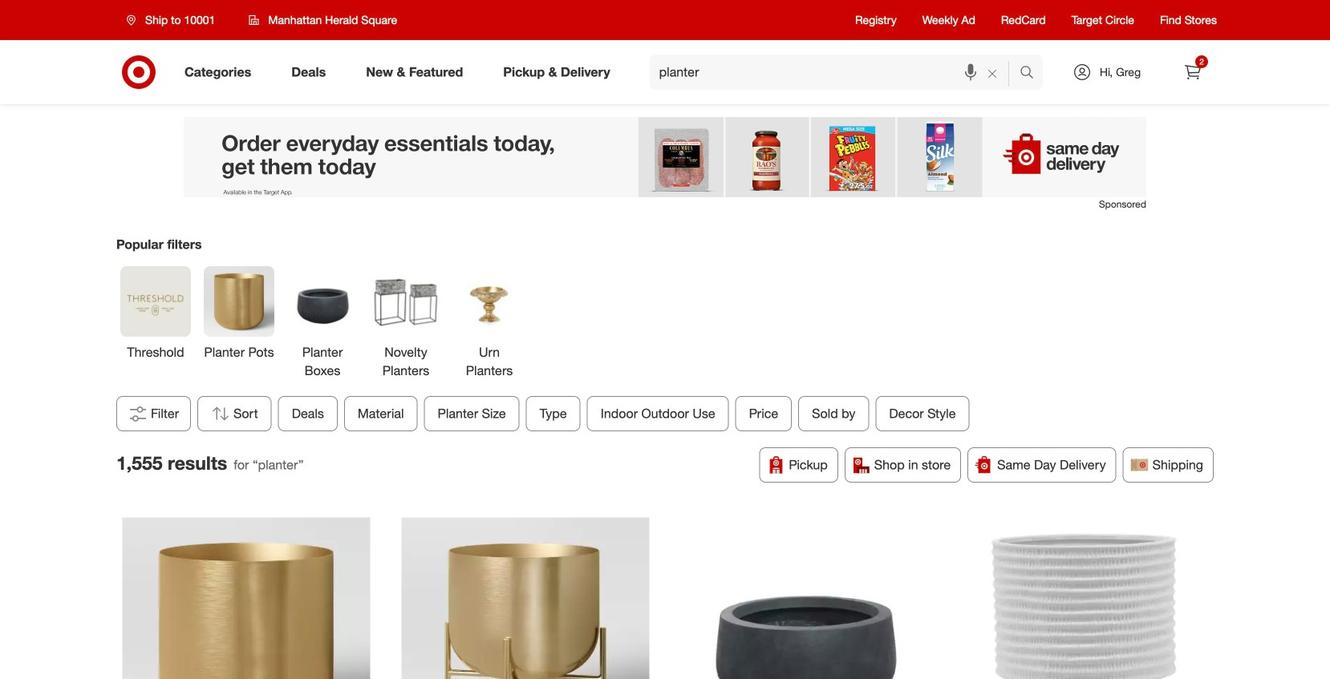 Task type: vqa. For each thing, say whether or not it's contained in the screenshot.
Brass Stand Planter - Threshold™ image
yes



Task type: describe. For each thing, give the bounding box(es) containing it.
advertisement element
[[184, 117, 1147, 197]]



Task type: locate. For each thing, give the bounding box(es) containing it.
medium brass planter - threshold™ image
[[122, 518, 370, 680], [122, 518, 370, 680]]

brass stand planter - threshold™ image
[[402, 518, 650, 680], [402, 518, 650, 680]]

What can we help you find? suggestions appear below search field
[[650, 55, 1024, 90]]

rosemead home & garden, inc. 16" wide kante lightweight concrete outdoor bowl planter pot charcoal black image
[[681, 518, 929, 680], [681, 518, 929, 680]]

sagebrook home textured round ceramic planter pot with wood stand image
[[960, 518, 1208, 680], [960, 518, 1208, 680]]



